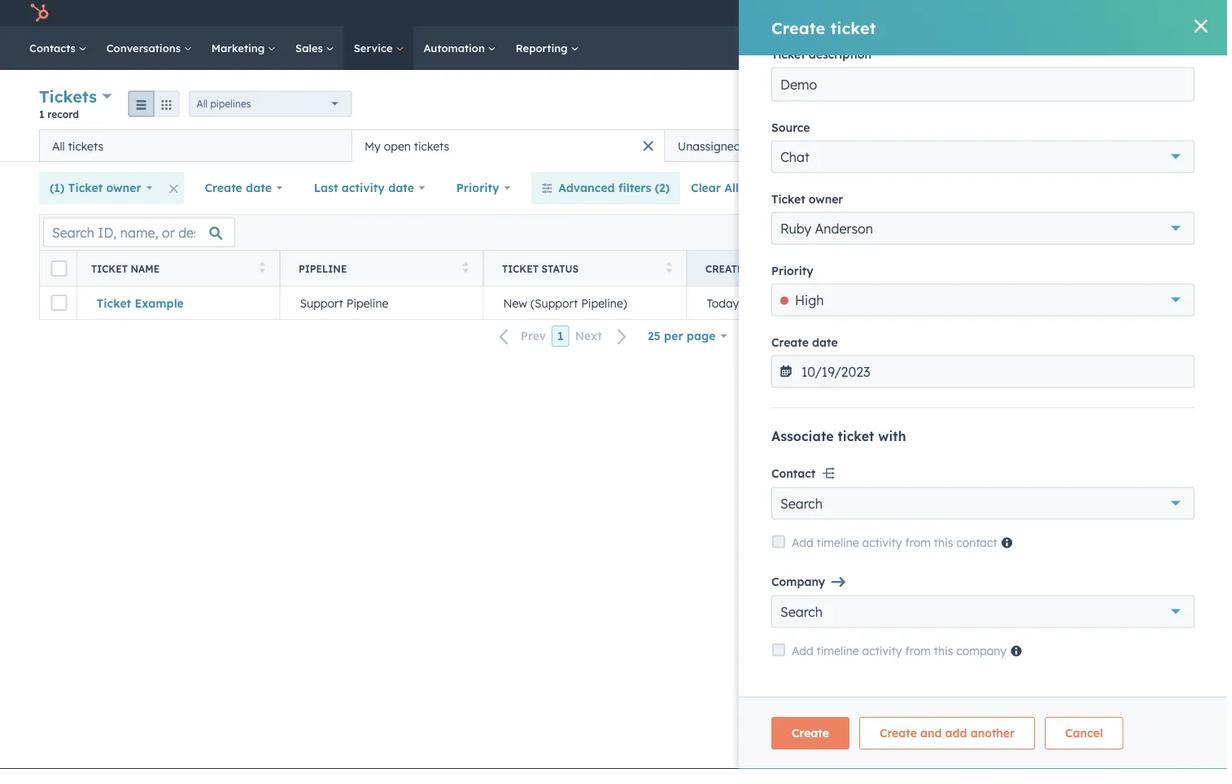 Task type: locate. For each thing, give the bounding box(es) containing it.
2 press to sort. image from the left
[[463, 262, 469, 273]]

marketplaces image
[[992, 7, 1007, 22]]

all for all tickets
[[52, 139, 65, 153]]

tickets for unassigned tickets
[[744, 139, 780, 153]]

view right add
[[1040, 138, 1066, 153]]

1 press to sort. image from the left
[[259, 262, 265, 273]]

press to sort. image
[[666, 262, 673, 273]]

marketing link
[[202, 26, 286, 70]]

1 horizontal spatial view
[[1154, 182, 1175, 194]]

1
[[39, 108, 44, 120], [558, 329, 564, 343]]

all right clear on the top of page
[[725, 181, 739, 195]]

unassigned
[[678, 139, 741, 153]]

ticket example
[[96, 296, 184, 310]]

1 vertical spatial create
[[205, 181, 243, 195]]

my open tickets button
[[352, 129, 665, 162]]

view for save
[[1154, 182, 1175, 194]]

menu
[[864, 0, 1208, 32]]

date inside "popup button"
[[246, 181, 272, 195]]

ticket
[[1150, 99, 1175, 111]]

2 tickets from the left
[[414, 139, 450, 153]]

2 press to sort. element from the left
[[463, 262, 469, 276]]

1 left record
[[39, 108, 44, 120]]

view inside button
[[1154, 182, 1175, 194]]

view right save
[[1154, 182, 1175, 194]]

pipelines
[[210, 98, 251, 110]]

page
[[687, 329, 716, 343]]

advanced filters (2) button
[[531, 172, 681, 204]]

all left "pipelines"
[[197, 98, 208, 110]]

ticket example link
[[96, 296, 260, 310]]

create down the all tickets button
[[205, 181, 243, 195]]

Search ID, name, or description search field
[[43, 218, 235, 247]]

0 horizontal spatial tickets
[[68, 139, 103, 153]]

settings image
[[1054, 7, 1069, 22]]

1 inside button
[[558, 329, 564, 343]]

filters
[[619, 181, 652, 195]]

pipeline right support
[[347, 296, 389, 310]]

ticket
[[68, 181, 103, 195], [91, 263, 128, 275], [502, 263, 539, 275], [96, 296, 131, 310]]

0 horizontal spatial press to sort. image
[[259, 262, 265, 273]]

support pipeline button
[[280, 287, 484, 319]]

last
[[314, 181, 338, 195]]

sales link
[[286, 26, 344, 70]]

tickets
[[39, 86, 97, 107]]

Search HubSpot search field
[[999, 34, 1199, 62]]

1 button
[[552, 326, 570, 347]]

0 vertical spatial view
[[1040, 138, 1066, 153]]

create date button
[[194, 172, 294, 204]]

today at 11:36 am button
[[687, 287, 891, 319]]

create ticket button
[[1102, 92, 1189, 118]]

1 vertical spatial 1
[[558, 329, 564, 343]]

columns
[[1136, 226, 1174, 239]]

calling icon image
[[957, 8, 972, 23]]

create date
[[205, 181, 272, 195]]

(1) ticket owner button
[[39, 172, 163, 204]]

at
[[743, 296, 754, 310]]

ticket up the new
[[502, 263, 539, 275]]

date
[[246, 181, 272, 195], [389, 181, 414, 195], [747, 263, 772, 275]]

2 horizontal spatial press to sort. element
[[666, 262, 673, 276]]

1 for 1 record
[[39, 108, 44, 120]]

create for create date (cdt)
[[706, 263, 744, 275]]

all pipelines
[[197, 98, 251, 110]]

2 horizontal spatial date
[[747, 263, 772, 275]]

press to sort. element
[[259, 262, 265, 276], [463, 262, 469, 276], [666, 262, 673, 276]]

create left ticket
[[1116, 99, 1147, 111]]

25 per page
[[648, 329, 716, 343]]

1 tickets from the left
[[68, 139, 103, 153]]

0 horizontal spatial date
[[246, 181, 272, 195]]

import
[[1046, 99, 1079, 111]]

clear all button
[[681, 172, 750, 204]]

create up today
[[706, 263, 744, 275]]

unassigned tickets
[[678, 139, 780, 153]]

11:36
[[757, 296, 783, 310]]

next button
[[570, 326, 637, 347]]

import button
[[1032, 92, 1093, 118]]

tickets right 'unassigned'
[[744, 139, 780, 153]]

ticket status
[[502, 263, 579, 275]]

press to sort. image
[[259, 262, 265, 273], [463, 262, 469, 273]]

0 horizontal spatial view
[[1040, 138, 1066, 153]]

1 horizontal spatial create
[[706, 263, 744, 275]]

my
[[365, 139, 381, 153]]

ticket down ticket name
[[96, 296, 131, 310]]

all left views
[[1129, 138, 1143, 153]]

1 right prev
[[558, 329, 564, 343]]

0 vertical spatial 1
[[39, 108, 44, 120]]

menu item inside menu
[[1017, 0, 1044, 26]]

all down 1 record on the left top of the page
[[52, 139, 65, 153]]

2 horizontal spatial tickets
[[744, 139, 780, 153]]

1 inside tickets 'banner'
[[39, 108, 44, 120]]

group
[[128, 91, 180, 117]]

actions
[[965, 99, 999, 111]]

(1)
[[50, 181, 65, 195]]

view
[[1040, 138, 1066, 153], [1154, 182, 1175, 194]]

self
[[1134, 6, 1153, 20]]

ticket left name
[[91, 263, 128, 275]]

1 press to sort. element from the left
[[259, 262, 265, 276]]

1 horizontal spatial 1
[[558, 329, 564, 343]]

3 tickets from the left
[[744, 139, 780, 153]]

new (support pipeline) button
[[484, 287, 687, 319]]

menu item
[[1017, 0, 1044, 26]]

date left last
[[246, 181, 272, 195]]

1 vertical spatial pipeline
[[347, 296, 389, 310]]

1 vertical spatial view
[[1154, 182, 1175, 194]]

3 press to sort. element from the left
[[666, 262, 673, 276]]

date inside popup button
[[389, 181, 414, 195]]

all views
[[1129, 138, 1178, 153]]

add
[[1014, 138, 1036, 153]]

tickets inside button
[[68, 139, 103, 153]]

create inside "popup button"
[[205, 181, 243, 195]]

1 horizontal spatial date
[[389, 181, 414, 195]]

service
[[354, 41, 396, 55]]

upgrade
[[891, 8, 937, 21]]

1 horizontal spatial press to sort. image
[[463, 262, 469, 273]]

all
[[197, 98, 208, 110], [1129, 138, 1143, 153], [52, 139, 65, 153], [725, 181, 739, 195]]

self made
[[1134, 6, 1184, 20]]

tickets right the open
[[414, 139, 450, 153]]

all for all pipelines
[[197, 98, 208, 110]]

unassigned tickets button
[[665, 129, 979, 162]]

tickets
[[68, 139, 103, 153], [414, 139, 450, 153], [744, 139, 780, 153]]

0 horizontal spatial 1
[[39, 108, 44, 120]]

new (support pipeline)
[[504, 296, 628, 310]]

tickets down record
[[68, 139, 103, 153]]

1 horizontal spatial press to sort. element
[[463, 262, 469, 276]]

settings link
[[1044, 0, 1079, 26]]

made
[[1156, 6, 1184, 20]]

views
[[1146, 138, 1178, 153]]

0 vertical spatial create
[[1116, 99, 1147, 111]]

support
[[300, 296, 343, 310]]

date left (cdt)
[[747, 263, 772, 275]]

create inside button
[[1116, 99, 1147, 111]]

view inside popup button
[[1040, 138, 1066, 153]]

all inside popup button
[[197, 98, 208, 110]]

date right activity
[[389, 181, 414, 195]]

pipeline up support
[[299, 263, 347, 275]]

search image
[[1190, 41, 1205, 55]]

0 horizontal spatial create
[[205, 181, 243, 195]]

ticket right '(1)'
[[68, 181, 103, 195]]

0 horizontal spatial press to sort. element
[[259, 262, 265, 276]]

edit columns button
[[1105, 222, 1185, 243]]

25 per page button
[[637, 320, 738, 353]]

pagination navigation
[[490, 326, 637, 347]]

prev
[[521, 329, 546, 343]]

automation
[[424, 41, 488, 55]]

create date (cdt)
[[706, 263, 802, 275]]

prev button
[[490, 326, 552, 347]]

add view (3/5) button
[[985, 129, 1118, 162]]

2 horizontal spatial create
[[1116, 99, 1147, 111]]

actions button
[[951, 92, 1022, 118]]

2 vertical spatial create
[[706, 263, 744, 275]]

marketplaces button
[[983, 0, 1017, 26]]

1 horizontal spatial tickets
[[414, 139, 450, 153]]

all inside button
[[52, 139, 65, 153]]

press to sort. element for pipeline
[[463, 262, 469, 276]]



Task type: describe. For each thing, give the bounding box(es) containing it.
view for add
[[1040, 138, 1066, 153]]

priority
[[457, 181, 500, 195]]

next
[[575, 329, 602, 343]]

conversations
[[106, 41, 184, 55]]

edit
[[1115, 226, 1133, 239]]

name
[[131, 263, 160, 275]]

ticket for ticket example
[[96, 296, 131, 310]]

open
[[384, 139, 411, 153]]

tickets for all tickets
[[68, 139, 103, 153]]

(2)
[[655, 181, 670, 195]]

save view button
[[1101, 175, 1189, 201]]

notifications image
[[1085, 7, 1100, 22]]

group inside tickets 'banner'
[[128, 91, 180, 117]]

pipeline inside button
[[347, 296, 389, 310]]

1 record
[[39, 108, 79, 120]]

(support
[[531, 296, 578, 310]]

new
[[504, 296, 528, 310]]

(cdt)
[[775, 263, 802, 275]]

save view
[[1129, 182, 1175, 194]]

hubspot link
[[20, 3, 61, 23]]

service link
[[344, 26, 414, 70]]

ruby anderson image
[[1116, 6, 1131, 20]]

25
[[648, 329, 661, 343]]

create for create date
[[205, 181, 243, 195]]

press to sort. element for ticket status
[[666, 262, 673, 276]]

clear
[[691, 181, 721, 195]]

advanced filters (2)
[[559, 181, 670, 195]]

clear all
[[691, 181, 739, 195]]

edit columns
[[1115, 226, 1174, 239]]

press to sort. image for 3rd press to sort. element from right
[[259, 262, 265, 273]]

hubspot image
[[29, 3, 49, 23]]

0 vertical spatial pipeline
[[299, 263, 347, 275]]

ruby anderson 
[[1144, 296, 1228, 310]]

ticket name
[[91, 263, 160, 275]]

1 for 1
[[558, 329, 564, 343]]

all for all views
[[1129, 138, 1143, 153]]

last activity date button
[[303, 172, 436, 204]]

ticket for ticket name
[[91, 263, 128, 275]]

ticket for ticket status
[[502, 263, 539, 275]]

tickets button
[[39, 85, 112, 108]]

create for create ticket
[[1116, 99, 1147, 111]]

sales
[[296, 41, 326, 55]]

all views link
[[1118, 129, 1189, 162]]

automation link
[[414, 26, 506, 70]]

today at 11:36 am
[[707, 296, 803, 310]]

ruby anderson button
[[1094, 287, 1228, 319]]

ticket inside "popup button"
[[68, 181, 103, 195]]

per
[[665, 329, 684, 343]]

menu containing self made
[[864, 0, 1208, 32]]

calling icon button
[[951, 2, 979, 26]]

all tickets button
[[39, 129, 352, 162]]

all tickets
[[52, 139, 103, 153]]

anderson
[[1174, 296, 1225, 310]]

record
[[47, 108, 79, 120]]

priority button
[[446, 172, 521, 204]]

contacts link
[[20, 26, 97, 70]]

advanced
[[559, 181, 615, 195]]

example
[[135, 296, 184, 310]]

contacts
[[29, 41, 79, 55]]

marketing
[[212, 41, 268, 55]]

date for create date
[[246, 181, 272, 195]]

date for create date (cdt)
[[747, 263, 772, 275]]

conversations link
[[97, 26, 202, 70]]

reporting link
[[506, 26, 589, 70]]

search button
[[1182, 34, 1213, 62]]

last activity date
[[314, 181, 414, 195]]

save
[[1129, 182, 1152, 194]]

owner
[[106, 181, 141, 195]]

pipeline)
[[582, 296, 628, 310]]

activity
[[342, 181, 385, 195]]

create ticket
[[1116, 99, 1175, 111]]

tickets banner
[[39, 85, 1189, 129]]

upgrade image
[[873, 7, 888, 22]]

am
[[786, 296, 803, 310]]

support pipeline
[[300, 296, 389, 310]]

my open tickets
[[365, 139, 450, 153]]

press to sort. image for press to sort. element related to pipeline
[[463, 262, 469, 273]]

today
[[707, 296, 739, 310]]

all pipelines button
[[189, 91, 352, 117]]

all inside button
[[725, 181, 739, 195]]

reporting
[[516, 41, 571, 55]]

self made button
[[1106, 0, 1208, 26]]

notifications button
[[1079, 0, 1106, 26]]

(1) ticket owner
[[50, 181, 141, 195]]

status
[[542, 263, 579, 275]]

(3/5)
[[1069, 138, 1098, 153]]



Task type: vqa. For each thing, say whether or not it's contained in the screenshot.
Create date (CDT)
yes



